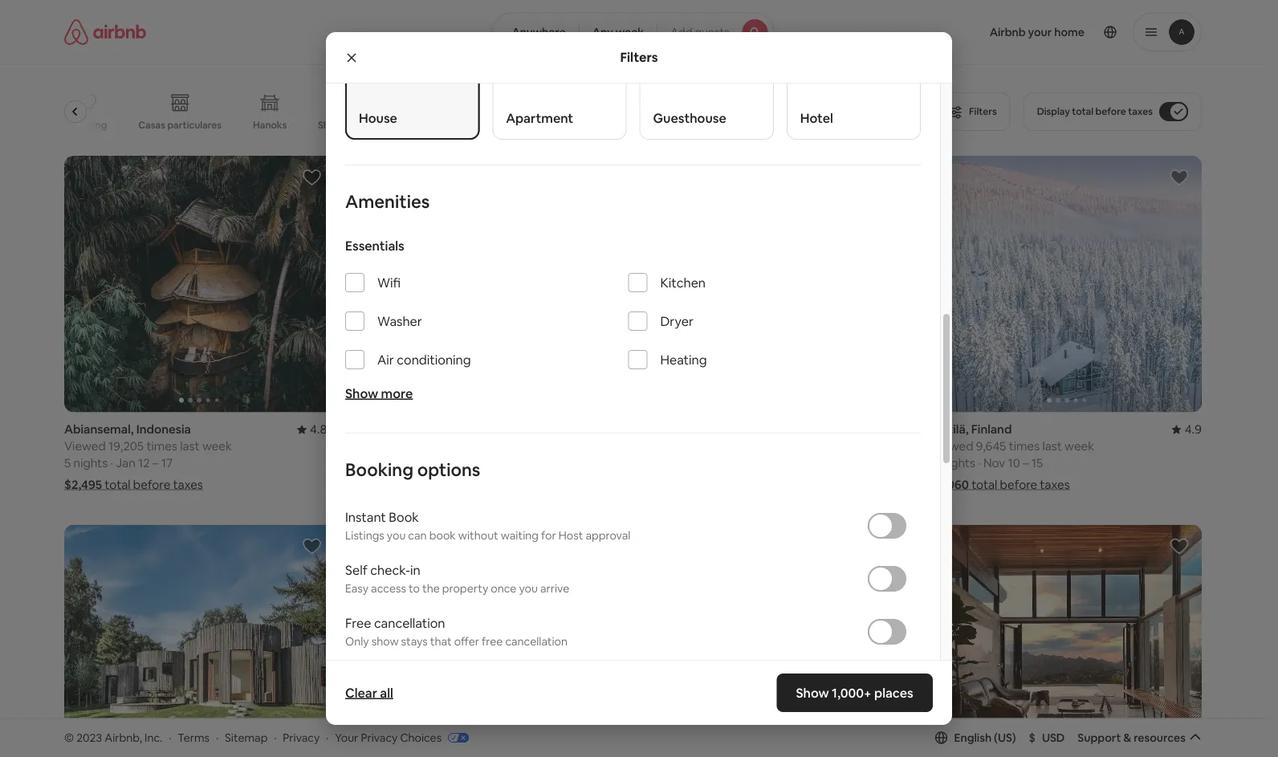 Task type: vqa. For each thing, say whether or not it's contained in the screenshot.
group
yes



Task type: locate. For each thing, give the bounding box(es) containing it.
5 up the $1,889
[[353, 455, 360, 471]]

1 vertical spatial you
[[519, 581, 538, 596]]

2 horizontal spatial 5
[[932, 455, 939, 471]]

show inside button
[[596, 660, 625, 674]]

barns
[[574, 119, 599, 131]]

· inside kittilä, finland viewed 9,645 times last week 5 nights · nov 10 – 15 $1,060 total before taxes
[[978, 455, 981, 471]]

wifi
[[377, 274, 401, 291]]

total right 'display'
[[1072, 105, 1094, 118]]

viewed down abiansemal,
[[64, 438, 106, 454]]

15
[[1032, 455, 1043, 471]]

1 horizontal spatial last
[[1042, 438, 1062, 454]]

week for abiansemal, indonesia viewed 19,205 times last week 5 nights · jan 12 – 17 $2,495 total before taxes
[[202, 438, 232, 454]]

stays
[[401, 634, 428, 649]]

3 – from the left
[[1023, 455, 1029, 471]]

1 viewed from the left
[[64, 438, 106, 454]]

0 horizontal spatial viewed
[[64, 438, 106, 454]]

2 horizontal spatial –
[[1023, 455, 1029, 471]]

1 horizontal spatial nights
[[363, 455, 397, 471]]

· down 9,645
[[978, 455, 981, 471]]

add to wishlist: stege, denmark image
[[302, 537, 321, 556]]

nights up $2,495 on the left of page
[[73, 455, 108, 471]]

you down book at bottom left
[[387, 528, 406, 543]]

week for kittilä, finland viewed 9,645 times last week 5 nights · nov 10 – 15 $1,060 total before taxes
[[1065, 438, 1094, 454]]

total right $1,060
[[972, 477, 997, 493]]

0 vertical spatial you
[[387, 528, 406, 543]]

taxes inside the abiansemal, indonesia viewed 19,205 times last week 5 nights · jan 12 – 17 $2,495 total before taxes
[[173, 477, 203, 493]]

none search field containing anywhere
[[492, 13, 774, 51]]

9,645
[[976, 438, 1006, 454]]

5 for viewed 9,645 times last week
[[932, 455, 939, 471]]

– inside the abiansemal, indonesia viewed 19,205 times last week 5 nights · jan 12 – 17 $2,495 total before taxes
[[153, 455, 159, 471]]

boats
[[503, 119, 528, 131]]

5 up $2,495 on the left of page
[[64, 455, 71, 471]]

nov left 1
[[405, 455, 427, 471]]

1 horizontal spatial privacy
[[361, 730, 398, 745]]

filters
[[620, 49, 658, 65]]

add to wishlist: abiansemal, indonesia image
[[302, 168, 321, 187]]

once
[[491, 581, 517, 596]]

2 nights from the left
[[363, 455, 397, 471]]

you inside instant book listings you can book without waiting for host approval
[[387, 528, 406, 543]]

nov down 9,645
[[983, 455, 1005, 471]]

2 horizontal spatial nights
[[941, 455, 975, 471]]

privacy left your
[[283, 730, 320, 745]]

None search field
[[492, 13, 774, 51]]

6
[[446, 455, 453, 471]]

4.9
[[1185, 421, 1202, 437]]

times
[[146, 438, 177, 454], [1009, 438, 1040, 454]]

house button
[[345, 39, 480, 140]]

–
[[153, 455, 159, 471], [437, 455, 443, 471], [1023, 455, 1029, 471]]

1 last from the left
[[180, 438, 200, 454]]

easy
[[345, 581, 369, 596]]

guesthouse button
[[640, 39, 774, 140]]

english (us) button
[[935, 730, 1016, 745]]

hotel button
[[787, 39, 921, 140]]

support
[[1078, 730, 1121, 745]]

inc.
[[145, 730, 162, 745]]

total inside the abiansemal, indonesia viewed 19,205 times last week 5 nights · jan 12 – 17 $2,495 total before taxes
[[105, 477, 131, 493]]

nights up $1,060
[[941, 455, 975, 471]]

1 horizontal spatial you
[[519, 581, 538, 596]]

1 horizontal spatial week
[[616, 25, 644, 39]]

0 horizontal spatial week
[[202, 438, 232, 454]]

english (us)
[[954, 730, 1016, 745]]

self
[[345, 562, 368, 578]]

total down jan
[[105, 477, 131, 493]]

places
[[875, 684, 914, 701]]

1 horizontal spatial –
[[437, 455, 443, 471]]

abiansemal,
[[64, 421, 134, 437]]

kitchen
[[660, 274, 706, 291]]

show
[[345, 385, 378, 402], [596, 660, 625, 674], [796, 684, 829, 701]]

only
[[345, 634, 369, 649]]

0 horizontal spatial last
[[180, 438, 200, 454]]

cancellation right free
[[505, 634, 568, 649]]

1 vertical spatial show
[[596, 660, 625, 674]]

· left the privacy link
[[274, 730, 277, 745]]

map
[[627, 660, 651, 674]]

show more
[[345, 385, 413, 402]]

· left 1
[[400, 455, 402, 471]]

times down indonesia
[[146, 438, 177, 454]]

display total before taxes button
[[1023, 92, 1202, 131]]

usd
[[1042, 730, 1065, 745]]

essentials
[[345, 237, 404, 254]]

3 5 from the left
[[932, 455, 939, 471]]

$2,495
[[64, 477, 102, 493]]

add to wishlist: calaca, philippines image
[[1170, 537, 1189, 556]]

forde, norway
[[353, 421, 435, 437]]

booking
[[345, 458, 414, 481]]

add to wishlist: kittilä, finland image
[[1170, 168, 1189, 187]]

1 – from the left
[[153, 455, 159, 471]]

2 times from the left
[[1009, 438, 1040, 454]]

last
[[180, 438, 200, 454], [1042, 438, 1062, 454]]

indonesia
[[136, 421, 191, 437]]

viewed inside the abiansemal, indonesia viewed 19,205 times last week 5 nights · jan 12 – 17 $2,495 total before taxes
[[64, 438, 106, 454]]

0 horizontal spatial privacy
[[283, 730, 320, 745]]

3 nights from the left
[[941, 455, 975, 471]]

$1,060
[[932, 477, 969, 493]]

viewed inside kittilä, finland viewed 9,645 times last week 5 nights · nov 10 – 15 $1,060 total before taxes
[[932, 438, 974, 454]]

1 horizontal spatial 5
[[353, 455, 360, 471]]

0 horizontal spatial you
[[387, 528, 406, 543]]

1 5 from the left
[[64, 455, 71, 471]]

hotel
[[800, 110, 833, 126]]

5 inside 5 nights · nov 1 – 6 $1,889 total before taxes
[[353, 455, 360, 471]]

nights inside the abiansemal, indonesia viewed 19,205 times last week 5 nights · jan 12 – 17 $2,495 total before taxes
[[73, 455, 108, 471]]

total up book at bottom left
[[393, 477, 419, 493]]

free cancellation only show stays that offer free cancellation
[[345, 615, 568, 649]]

you inside self check-in easy access to the property once you arrive
[[519, 581, 538, 596]]

·
[[110, 455, 113, 471], [400, 455, 402, 471], [978, 455, 981, 471], [169, 730, 171, 745], [216, 730, 219, 745], [274, 730, 277, 745], [326, 730, 329, 745]]

1 times from the left
[[146, 438, 177, 454]]

show map
[[596, 660, 651, 674]]

hanoks
[[253, 119, 287, 131]]

privacy right your
[[361, 730, 398, 745]]

12
[[138, 455, 150, 471]]

apartment button
[[492, 39, 627, 140]]

0 vertical spatial show
[[345, 385, 378, 402]]

– inside kittilä, finland viewed 9,645 times last week 5 nights · nov 10 – 15 $1,060 total before taxes
[[1023, 455, 1029, 471]]

2 horizontal spatial week
[[1065, 438, 1094, 454]]

nights
[[73, 455, 108, 471], [363, 455, 397, 471], [941, 455, 975, 471]]

sitemap
[[225, 730, 268, 745]]

times inside the abiansemal, indonesia viewed 19,205 times last week 5 nights · jan 12 – 17 $2,495 total before taxes
[[146, 438, 177, 454]]

group containing casas particulares
[[64, 80, 927, 143]]

week inside the abiansemal, indonesia viewed 19,205 times last week 5 nights · jan 12 – 17 $2,495 total before taxes
[[202, 438, 232, 454]]

5
[[64, 455, 71, 471], [353, 455, 360, 471], [932, 455, 939, 471]]

terms link
[[178, 730, 210, 745]]

0 horizontal spatial show
[[345, 385, 378, 402]]

you right once
[[519, 581, 538, 596]]

book
[[389, 509, 419, 525]]

terms
[[178, 730, 210, 745]]

0 horizontal spatial –
[[153, 455, 159, 471]]

jan
[[116, 455, 135, 471]]

1 nights from the left
[[73, 455, 108, 471]]

last down indonesia
[[180, 438, 200, 454]]

1 horizontal spatial cancellation
[[505, 634, 568, 649]]

dryer
[[660, 313, 694, 329]]

before down 10
[[1000, 477, 1037, 493]]

that
[[430, 634, 452, 649]]

1 nov from the left
[[405, 455, 427, 471]]

show for show 1,000+ places
[[796, 684, 829, 701]]

taxes inside kittilä, finland viewed 9,645 times last week 5 nights · nov 10 – 15 $1,060 total before taxes
[[1040, 477, 1070, 493]]

2 horizontal spatial show
[[796, 684, 829, 701]]

5 inside the abiansemal, indonesia viewed 19,205 times last week 5 nights · jan 12 – 17 $2,495 total before taxes
[[64, 455, 71, 471]]

book
[[429, 528, 456, 543]]

2 last from the left
[[1042, 438, 1062, 454]]

booking options
[[345, 458, 480, 481]]

5 up $1,060
[[932, 455, 939, 471]]

show left more
[[345, 385, 378, 402]]

1 horizontal spatial viewed
[[932, 438, 974, 454]]

0 horizontal spatial 5
[[64, 455, 71, 471]]

last inside kittilä, finland viewed 9,645 times last week 5 nights · nov 10 – 15 $1,060 total before taxes
[[1042, 438, 1062, 454]]

houseboats
[[634, 119, 689, 131]]

kittilä, finland viewed 9,645 times last week 5 nights · nov 10 – 15 $1,060 total before taxes
[[932, 421, 1094, 493]]

nights up the $1,889
[[363, 455, 397, 471]]

viewed down 'kittilä,'
[[932, 438, 974, 454]]

1 horizontal spatial nov
[[983, 455, 1005, 471]]

0 horizontal spatial nov
[[405, 455, 427, 471]]

before right 'display'
[[1096, 105, 1126, 118]]

– left 17
[[153, 455, 159, 471]]

before down 1
[[421, 477, 459, 493]]

more
[[381, 385, 413, 402]]

support & resources button
[[1078, 730, 1202, 745]]

without
[[458, 528, 498, 543]]

2 viewed from the left
[[932, 438, 974, 454]]

– for kittilä,
[[1023, 455, 1029, 471]]

last up 15
[[1042, 438, 1062, 454]]

osa
[[678, 421, 700, 437]]

clear all
[[345, 684, 393, 701]]

total inside kittilä, finland viewed 9,645 times last week 5 nights · nov 10 – 15 $1,060 total before taxes
[[972, 477, 997, 493]]

5 inside kittilä, finland viewed 9,645 times last week 5 nights · nov 10 – 15 $1,060 total before taxes
[[932, 455, 939, 471]]

cancellation up stays at the left bottom of page
[[374, 615, 445, 631]]

1 horizontal spatial show
[[596, 660, 625, 674]]

nights inside kittilä, finland viewed 9,645 times last week 5 nights · nov 10 – 15 $1,060 total before taxes
[[941, 455, 975, 471]]

times inside kittilä, finland viewed 9,645 times last week 5 nights · nov 10 – 15 $1,060 total before taxes
[[1009, 438, 1040, 454]]

last inside the abiansemal, indonesia viewed 19,205 times last week 5 nights · jan 12 – 17 $2,495 total before taxes
[[180, 438, 200, 454]]

nov inside 5 nights · nov 1 – 6 $1,889 total before taxes
[[405, 455, 427, 471]]

1 horizontal spatial times
[[1009, 438, 1040, 454]]

week inside kittilä, finland viewed 9,645 times last week 5 nights · nov 10 – 15 $1,060 total before taxes
[[1065, 438, 1094, 454]]

· right terms
[[216, 730, 219, 745]]

0 horizontal spatial nights
[[73, 455, 108, 471]]

nov
[[405, 455, 427, 471], [983, 455, 1005, 471]]

– left 15
[[1023, 455, 1029, 471]]

show more button
[[345, 385, 413, 402]]

times up 10
[[1009, 438, 1040, 454]]

· left jan
[[110, 455, 113, 471]]

group
[[64, 80, 927, 143], [64, 156, 334, 412], [353, 156, 623, 412], [643, 156, 913, 412], [932, 156, 1202, 412], [64, 525, 334, 757], [353, 525, 623, 757], [643, 525, 913, 757], [932, 525, 1202, 757]]

0 horizontal spatial times
[[146, 438, 177, 454]]

4.87
[[599, 421, 623, 437]]

sitemap link
[[225, 730, 268, 745]]

2 – from the left
[[437, 455, 443, 471]]

uvita,
[[643, 421, 676, 437]]

total inside display total before taxes button
[[1072, 105, 1094, 118]]

– right 1
[[437, 455, 443, 471]]

$1,889
[[353, 477, 390, 493]]

to
[[409, 581, 420, 596]]

2 5 from the left
[[353, 455, 360, 471]]

2 vertical spatial show
[[796, 684, 829, 701]]

0 vertical spatial cancellation
[[374, 615, 445, 631]]

before down 12
[[133, 477, 170, 493]]

,
[[703, 421, 706, 437]]

taxes inside 5 nights · nov 1 – 6 $1,889 total before taxes
[[461, 477, 491, 493]]

show left 1,000+
[[796, 684, 829, 701]]

show left map
[[596, 660, 625, 674]]

total
[[1072, 105, 1094, 118], [105, 477, 131, 493], [393, 477, 419, 493], [972, 477, 997, 493]]

2 nov from the left
[[983, 455, 1005, 471]]

nov inside kittilä, finland viewed 9,645 times last week 5 nights · nov 10 – 15 $1,060 total before taxes
[[983, 455, 1005, 471]]



Task type: describe. For each thing, give the bounding box(es) containing it.
taxes inside button
[[1128, 105, 1153, 118]]

self check-in easy access to the property once you arrive
[[345, 562, 569, 596]]

any week
[[592, 25, 644, 39]]

all
[[380, 684, 393, 701]]

apartment
[[506, 110, 573, 126]]

4.9 out of 5 average rating image
[[1172, 421, 1202, 437]]

any week button
[[579, 13, 658, 51]]

19,205
[[108, 438, 144, 454]]

week inside button
[[616, 25, 644, 39]]

golfing
[[74, 119, 107, 131]]

campers
[[787, 119, 829, 131]]

5 for viewed 19,205 times last week
[[64, 455, 71, 471]]

guesthouse
[[653, 110, 726, 126]]

anywhere
[[512, 25, 566, 39]]

viewed for abiansemal,
[[64, 438, 106, 454]]

4.85
[[310, 421, 334, 437]]

for
[[541, 528, 556, 543]]

17
[[161, 455, 173, 471]]

airbnb,
[[105, 730, 142, 745]]

1
[[430, 455, 435, 471]]

air
[[377, 351, 394, 368]]

· inside the abiansemal, indonesia viewed 19,205 times last week 5 nights · jan 12 – 17 $2,495 total before taxes
[[110, 455, 113, 471]]

display
[[1037, 105, 1070, 118]]

10
[[1008, 455, 1020, 471]]

your privacy choices link
[[335, 730, 469, 746]]

amenities
[[345, 190, 430, 213]]

show for show map
[[596, 660, 625, 674]]

total inside 5 nights · nov 1 – 6 $1,889 total before taxes
[[393, 477, 419, 493]]

can
[[408, 528, 427, 543]]

support & resources
[[1078, 730, 1186, 745]]

shepherd's
[[318, 119, 369, 131]]

· right inc.
[[169, 730, 171, 745]]

2023
[[76, 730, 102, 745]]

1 privacy from the left
[[283, 730, 320, 745]]

1,000+
[[832, 684, 872, 701]]

kittilä,
[[932, 421, 969, 437]]

viewed for kittilä,
[[932, 438, 974, 454]]

4.78
[[888, 421, 913, 437]]

show 1,000+ places
[[796, 684, 914, 701]]

add to wishlist: tremosine sul garda, italy image
[[591, 537, 611, 556]]

4.78 out of 5 average rating image
[[876, 421, 913, 437]]

approval
[[586, 528, 631, 543]]

5 nights · nov 1 – 6 $1,889 total before taxes
[[353, 455, 491, 493]]

4.85 out of 5 average rating image
[[297, 421, 334, 437]]

4.87 out of 5 average rating image
[[586, 421, 623, 437]]

your
[[335, 730, 358, 745]]

instant
[[345, 509, 386, 525]]

· inside 5 nights · nov 1 – 6 $1,889 total before taxes
[[400, 455, 402, 471]]

©
[[64, 730, 74, 745]]

filters dialog
[[326, 0, 952, 737]]

resources
[[1134, 730, 1186, 745]]

0 horizontal spatial cancellation
[[374, 615, 445, 631]]

last for jan 12 – 17
[[180, 438, 200, 454]]

add to wishlist: tulbagh, south africa image
[[881, 537, 900, 556]]

the
[[422, 581, 440, 596]]

instant book listings you can book without waiting for host approval
[[345, 509, 631, 543]]

air conditioning
[[377, 351, 471, 368]]

nights for $1,060
[[941, 455, 975, 471]]

before inside 5 nights · nov 1 – 6 $1,889 total before taxes
[[421, 477, 459, 493]]

nights inside 5 nights · nov 1 – 6 $1,889 total before taxes
[[363, 455, 397, 471]]

free
[[345, 615, 371, 631]]

english
[[954, 730, 992, 745]]

house
[[359, 110, 397, 126]]

show 1,000+ places link
[[777, 674, 933, 712]]

privacy link
[[283, 730, 320, 745]]

– for abiansemal,
[[153, 455, 159, 471]]

– inside 5 nights · nov 1 – 6 $1,889 total before taxes
[[437, 455, 443, 471]]

before inside button
[[1096, 105, 1126, 118]]

times for 15
[[1009, 438, 1040, 454]]

listings
[[345, 528, 384, 543]]

times for 17
[[146, 438, 177, 454]]

casas
[[139, 119, 166, 131]]

last for nov 10 – 15
[[1042, 438, 1062, 454]]

shepherd's huts
[[318, 119, 391, 131]]

· left your
[[326, 730, 329, 745]]

windmills
[[715, 119, 759, 131]]

(us)
[[994, 730, 1016, 745]]

before inside the abiansemal, indonesia viewed 19,205 times last week 5 nights · jan 12 – 17 $2,495 total before taxes
[[133, 477, 170, 493]]

$
[[1029, 730, 1036, 745]]

© 2023 airbnb, inc. ·
[[64, 730, 171, 745]]

property
[[442, 581, 488, 596]]

costa
[[709, 421, 742, 437]]

anywhere button
[[492, 13, 580, 51]]

2 privacy from the left
[[361, 730, 398, 745]]

options
[[417, 458, 480, 481]]

heating
[[660, 351, 707, 368]]

conditioning
[[397, 351, 471, 368]]

before inside kittilä, finland viewed 9,645 times last week 5 nights · nov 10 – 15 $1,060 total before taxes
[[1000, 477, 1037, 493]]

casas particulares
[[139, 119, 222, 131]]

arrive
[[540, 581, 569, 596]]

show for show more
[[345, 385, 378, 402]]

profile element
[[794, 0, 1202, 64]]

1 vertical spatial cancellation
[[505, 634, 568, 649]]

add guests button
[[657, 13, 774, 51]]

display total before taxes
[[1037, 105, 1153, 118]]

host
[[559, 528, 583, 543]]

clear
[[345, 684, 377, 701]]

guests
[[695, 25, 730, 39]]

show
[[371, 634, 399, 649]]

washer
[[377, 313, 422, 329]]

free
[[482, 634, 503, 649]]

in
[[410, 562, 421, 578]]

add guests
[[671, 25, 730, 39]]

nights for $2,495
[[73, 455, 108, 471]]

huts
[[371, 119, 391, 131]]



